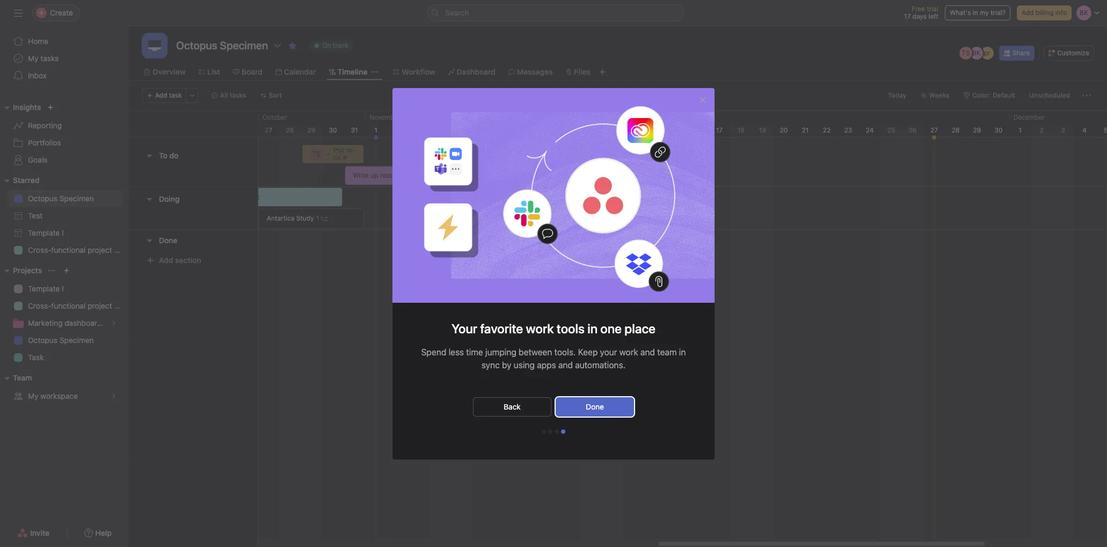 Task type: locate. For each thing, give the bounding box(es) containing it.
octopus inside projects element
[[28, 336, 58, 345]]

specimen up the test link
[[60, 194, 94, 203]]

0 vertical spatial octopus
[[28, 194, 58, 203]]

0 vertical spatial template i
[[28, 228, 64, 237]]

1 cross-functional project plan link from the top
[[6, 242, 129, 259]]

insights button
[[0, 101, 41, 114]]

back button
[[473, 397, 552, 417]]

add left the task
[[155, 91, 167, 99]]

1 horizontal spatial done button
[[556, 397, 635, 417]]

0 vertical spatial template i link
[[6, 225, 123, 242]]

add left section
[[159, 256, 173, 265]]

add section
[[159, 256, 201, 265]]

template i link down test
[[6, 225, 123, 242]]

what's in my trial?
[[950, 9, 1006, 17]]

1 octopus specimen from the top
[[28, 194, 94, 203]]

2 29 from the left
[[974, 126, 982, 134]]

template i link up marketing dashboards
[[6, 280, 123, 298]]

1 project from the top
[[88, 246, 112, 255]]

cross- for cross-functional project plan link within the starred element
[[28, 246, 51, 255]]

octopus specimen down marketing dashboards link on the left bottom of page
[[28, 336, 94, 345]]

my down team
[[28, 392, 38, 401]]

cross-functional project plan for cross-functional project plan link inside the projects element
[[28, 301, 129, 311]]

add billing info button
[[1018, 5, 1072, 20]]

november
[[370, 113, 401, 121]]

1 vertical spatial ts
[[312, 150, 321, 158]]

1 functional from the top
[[51, 246, 86, 255]]

cross- up projects
[[28, 246, 51, 255]]

1 horizontal spatial done
[[586, 402, 604, 411]]

cross-functional project plan for cross-functional project plan link within the starred element
[[28, 246, 129, 255]]

functional
[[51, 246, 86, 255], [51, 301, 86, 311]]

1 vertical spatial plan
[[114, 301, 129, 311]]

files
[[575, 67, 591, 76]]

octopus specimen link inside projects element
[[6, 332, 123, 349]]

2 vertical spatial add
[[159, 256, 173, 265]]

1 inside december 1
[[1019, 126, 1022, 134]]

work
[[526, 321, 554, 336], [620, 347, 639, 357]]

0 horizontal spatial 1
[[316, 214, 319, 222]]

30 up poll
[[329, 126, 337, 134]]

done down and automations.
[[586, 402, 604, 411]]

bk
[[973, 49, 981, 57]]

1 vertical spatial specimen
[[60, 336, 94, 345]]

1 vertical spatial done button
[[556, 397, 635, 417]]

1 vertical spatial cross-
[[28, 301, 51, 311]]

project down the test link
[[88, 246, 112, 255]]

1 vertical spatial project
[[88, 301, 112, 311]]

i down the test link
[[62, 228, 64, 237]]

0 horizontal spatial 29
[[308, 126, 316, 134]]

0 horizontal spatial done
[[159, 236, 178, 245]]

global element
[[0, 26, 129, 91]]

cross-
[[28, 246, 51, 255], [28, 301, 51, 311]]

template inside projects element
[[28, 284, 60, 293]]

1 plan from the top
[[114, 246, 129, 255]]

my left tasks
[[28, 54, 38, 63]]

cross-functional project plan inside projects element
[[28, 301, 129, 311]]

1 30 from the left
[[329, 126, 337, 134]]

26
[[909, 126, 917, 134]]

1 horizontal spatial 28
[[952, 126, 960, 134]]

17 left days
[[905, 12, 911, 20]]

specimen inside projects element
[[60, 336, 94, 345]]

to do button
[[159, 146, 179, 165]]

tools
[[557, 321, 585, 336]]

0 horizontal spatial 28
[[286, 126, 294, 134]]

template inside the starred element
[[28, 228, 60, 237]]

portfolios
[[28, 138, 61, 147]]

template i
[[28, 228, 64, 237], [28, 284, 64, 293]]

done
[[159, 236, 178, 245], [586, 402, 604, 411]]

2 28 from the left
[[952, 126, 960, 134]]

specimen inside the starred element
[[60, 194, 94, 203]]

my for my tasks
[[28, 54, 38, 63]]

in left my
[[974, 9, 979, 17]]

0 vertical spatial cross-
[[28, 246, 51, 255]]

0 vertical spatial cross-functional project plan link
[[6, 242, 129, 259]]

cross-functional project plan link down the test link
[[6, 242, 129, 259]]

1 horizontal spatial 17
[[905, 12, 911, 20]]

24
[[866, 126, 874, 134]]

30 left december 1
[[995, 126, 1003, 134]]

2 down december
[[1040, 126, 1044, 134]]

0 vertical spatial in
[[974, 9, 979, 17]]

0 vertical spatial specimen
[[60, 194, 94, 203]]

project up dashboards on the left of the page
[[88, 301, 112, 311]]

cross-functional project plan inside the starred element
[[28, 246, 129, 255]]

in right tools
[[588, 321, 598, 336]]

1 my from the top
[[28, 54, 38, 63]]

test link
[[6, 207, 123, 225]]

invite
[[30, 529, 50, 538]]

1 vertical spatial functional
[[51, 301, 86, 311]]

2 octopus specimen from the top
[[28, 336, 94, 345]]

octopus inside the starred element
[[28, 194, 58, 203]]

cross-functional project plan link inside the starred element
[[6, 242, 129, 259]]

1 octopus specimen link from the top
[[6, 190, 123, 207]]

template i inside projects element
[[28, 284, 64, 293]]

octopus up test
[[28, 194, 58, 203]]

in
[[974, 9, 979, 17], [588, 321, 598, 336], [680, 347, 686, 357]]

left
[[929, 12, 939, 20]]

1 cross-functional project plan from the top
[[28, 246, 129, 255]]

0 horizontal spatial done button
[[159, 231, 178, 250]]

1 horizontal spatial 2
[[1040, 126, 1044, 134]]

cross-functional project plan down the test link
[[28, 246, 129, 255]]

1 left leftcount image
[[316, 214, 319, 222]]

project
[[88, 246, 112, 255], [88, 301, 112, 311]]

work left the and
[[620, 347, 639, 357]]

2 cross- from the top
[[28, 301, 51, 311]]

work inside spend less time jumping between tools. keep your work and team in sync by using apps and automations.
[[620, 347, 639, 357]]

and
[[641, 347, 656, 357]]

0 horizontal spatial 2
[[396, 126, 400, 134]]

favorite
[[481, 321, 523, 336]]

1 vertical spatial done
[[586, 402, 604, 411]]

home
[[28, 37, 48, 46]]

reporting link
[[6, 117, 123, 134]]

template i down projects
[[28, 284, 64, 293]]

starred element
[[0, 171, 129, 261]]

2
[[396, 126, 400, 134], [1040, 126, 1044, 134]]

2 horizontal spatial in
[[974, 9, 979, 17]]

octopus specimen up the test link
[[28, 194, 94, 203]]

2 cross-functional project plan from the top
[[28, 301, 129, 311]]

2 down november
[[396, 126, 400, 134]]

octopus specimen link up test
[[6, 190, 123, 207]]

done inside 'button'
[[586, 402, 604, 411]]

0 vertical spatial plan
[[114, 246, 129, 255]]

1 i from the top
[[62, 228, 64, 237]]

1 vertical spatial octopus
[[28, 336, 58, 345]]

2 specimen from the top
[[60, 336, 94, 345]]

1 cross- from the top
[[28, 246, 51, 255]]

1 28 from the left
[[286, 126, 294, 134]]

0 vertical spatial add
[[1022, 9, 1035, 17]]

done button down and automations.
[[556, 397, 635, 417]]

files link
[[566, 66, 591, 78]]

projects button
[[0, 264, 42, 277]]

overview link
[[144, 66, 186, 78]]

0 horizontal spatial ts
[[312, 150, 321, 158]]

1 vertical spatial octopus specimen link
[[6, 332, 123, 349]]

computer image
[[148, 39, 161, 52]]

1 vertical spatial my
[[28, 392, 38, 401]]

2 octopus from the top
[[28, 336, 58, 345]]

2 plan from the top
[[114, 301, 129, 311]]

template for 1st the 'template i' link
[[28, 228, 60, 237]]

2 cross-functional project plan link from the top
[[6, 298, 129, 315]]

1 horizontal spatial 1
[[375, 126, 378, 134]]

template down test
[[28, 228, 60, 237]]

1 horizontal spatial work
[[620, 347, 639, 357]]

section
[[175, 256, 201, 265]]

pr
[[985, 49, 991, 57]]

1 down december
[[1019, 126, 1022, 134]]

functional up marketing dashboards
[[51, 301, 86, 311]]

octopus specimen inside the starred element
[[28, 194, 94, 203]]

1 vertical spatial 17
[[717, 126, 723, 134]]

1 horizontal spatial 30
[[995, 126, 1003, 134]]

done button right collapse task list for the section done icon
[[159, 231, 178, 250]]

1 vertical spatial template
[[28, 284, 60, 293]]

1 vertical spatial octopus specimen
[[28, 336, 94, 345]]

1 vertical spatial cross-functional project plan
[[28, 301, 129, 311]]

template for 1st the 'template i' link from the bottom
[[28, 284, 60, 293]]

2 project from the top
[[88, 301, 112, 311]]

search
[[445, 8, 470, 17]]

template i down test
[[28, 228, 64, 237]]

17 left 18
[[717, 126, 723, 134]]

starred button
[[0, 174, 39, 187]]

today
[[889, 91, 907, 99]]

0 horizontal spatial 27
[[265, 126, 272, 134]]

specimen
[[60, 194, 94, 203], [60, 336, 94, 345]]

1 vertical spatial template i
[[28, 284, 64, 293]]

1 for december 1
[[1019, 126, 1022, 134]]

in inside "button"
[[974, 9, 979, 17]]

1 template i from the top
[[28, 228, 64, 237]]

1 vertical spatial i
[[62, 284, 64, 293]]

free
[[912, 5, 926, 13]]

19
[[759, 126, 767, 134]]

december 1
[[1014, 113, 1046, 134]]

23
[[845, 126, 853, 134]]

octopus specimen
[[28, 194, 94, 203], [28, 336, 94, 345]]

0 vertical spatial octopus specimen
[[28, 194, 94, 203]]

specimen down dashboards on the left of the page
[[60, 336, 94, 345]]

0 vertical spatial functional
[[51, 246, 86, 255]]

functional down the test link
[[51, 246, 86, 255]]

0 horizontal spatial work
[[526, 321, 554, 336]]

template down projects
[[28, 284, 60, 293]]

done right collapse task list for the section done icon
[[159, 236, 178, 245]]

2 template i link from the top
[[6, 280, 123, 298]]

add section button
[[142, 251, 206, 270]]

jumping
[[486, 347, 517, 357]]

workspace
[[40, 392, 78, 401]]

0 vertical spatial template
[[28, 228, 60, 237]]

add left "billing"
[[1022, 9, 1035, 17]]

0 vertical spatial work
[[526, 321, 554, 336]]

done button
[[159, 231, 178, 250], [556, 397, 635, 417]]

poll total #
[[334, 146, 356, 162]]

add for add task
[[155, 91, 167, 99]]

15
[[674, 126, 681, 134]]

collapse task list for the section to do image
[[145, 152, 154, 160]]

2 functional from the top
[[51, 301, 86, 311]]

1 horizontal spatial 29
[[974, 126, 982, 134]]

1
[[375, 126, 378, 134], [1019, 126, 1022, 134], [316, 214, 319, 222]]

0 vertical spatial done
[[159, 236, 178, 245]]

0 vertical spatial 17
[[905, 12, 911, 20]]

1 down november
[[375, 126, 378, 134]]

template i link
[[6, 225, 123, 242], [6, 280, 123, 298]]

2 template i from the top
[[28, 284, 64, 293]]

template i inside the starred element
[[28, 228, 64, 237]]

29 left 31
[[308, 126, 316, 134]]

1 vertical spatial in
[[588, 321, 598, 336]]

cross-functional project plan link
[[6, 242, 129, 259], [6, 298, 129, 315]]

2 octopus specimen link from the top
[[6, 332, 123, 349]]

1 octopus from the top
[[28, 194, 58, 203]]

2 i from the top
[[62, 284, 64, 293]]

cross-functional project plan up dashboards on the left of the page
[[28, 301, 129, 311]]

1 horizontal spatial 27
[[931, 126, 939, 134]]

0 horizontal spatial 30
[[329, 126, 337, 134]]

octopus specimen link down marketing dashboards
[[6, 332, 123, 349]]

29 left december 1
[[974, 126, 982, 134]]

0 vertical spatial my
[[28, 54, 38, 63]]

cross-functional project plan link up marketing dashboards
[[6, 298, 129, 315]]

days
[[913, 12, 927, 20]]

in right team
[[680, 347, 686, 357]]

ts left bk
[[962, 49, 971, 57]]

18
[[738, 126, 745, 134]]

2 my from the top
[[28, 392, 38, 401]]

1 specimen from the top
[[60, 194, 94, 203]]

my inside the global element
[[28, 54, 38, 63]]

reporting
[[28, 121, 62, 130]]

0 vertical spatial project
[[88, 246, 112, 255]]

1 template from the top
[[28, 228, 60, 237]]

1 vertical spatial template i link
[[6, 280, 123, 298]]

ts left poll
[[312, 150, 321, 158]]

add inside "button"
[[159, 256, 173, 265]]

cross- inside projects element
[[28, 301, 51, 311]]

1 27 from the left
[[265, 126, 272, 134]]

invite button
[[10, 524, 57, 543]]

0 vertical spatial octopus specimen link
[[6, 190, 123, 207]]

1 horizontal spatial ts
[[962, 49, 971, 57]]

by
[[502, 360, 512, 370]]

trial?
[[991, 9, 1006, 17]]

1 vertical spatial work
[[620, 347, 639, 357]]

starred
[[13, 176, 39, 185]]

functional inside projects element
[[51, 301, 86, 311]]

work up between
[[526, 321, 554, 336]]

12
[[609, 126, 616, 134]]

0 vertical spatial i
[[62, 228, 64, 237]]

30
[[329, 126, 337, 134], [995, 126, 1003, 134]]

i up marketing dashboards
[[62, 284, 64, 293]]

0 vertical spatial cross-functional project plan
[[28, 246, 129, 255]]

add
[[1022, 9, 1035, 17], [155, 91, 167, 99], [159, 256, 173, 265]]

2 vertical spatial in
[[680, 347, 686, 357]]

2 horizontal spatial 1
[[1019, 126, 1022, 134]]

my workspace
[[28, 392, 78, 401]]

octopus down the marketing
[[28, 336, 58, 345]]

template i for 1st the 'template i' link
[[28, 228, 64, 237]]

1 horizontal spatial in
[[680, 347, 686, 357]]

2 template from the top
[[28, 284, 60, 293]]

1 vertical spatial add
[[155, 91, 167, 99]]

leftcount image
[[321, 215, 328, 222]]

my inside teams 'element'
[[28, 392, 38, 401]]

cross- inside the starred element
[[28, 246, 51, 255]]

cross- up the marketing
[[28, 301, 51, 311]]

template i for 1st the 'template i' link from the bottom
[[28, 284, 64, 293]]

octopus specimen
[[176, 39, 268, 52]]

1 vertical spatial cross-functional project plan link
[[6, 298, 129, 315]]

1 inside "november 1"
[[375, 126, 378, 134]]

close this dialog image
[[699, 95, 708, 104]]



Task type: vqa. For each thing, say whether or not it's contained in the screenshot.
Cross-functional project plan associated with first Cross-functional project plan LINK from the bottom
yes



Task type: describe. For each thing, give the bounding box(es) containing it.
in inside spend less time jumping between tools. keep your work and team in sync by using apps and automations.
[[680, 347, 686, 357]]

teams element
[[0, 369, 129, 407]]

workflow
[[402, 67, 436, 76]]

december
[[1014, 113, 1046, 121]]

sync
[[482, 360, 500, 370]]

17 inside free trial 17 days left
[[905, 12, 911, 20]]

november 1
[[370, 113, 401, 134]]

messages link
[[509, 66, 553, 78]]

0 horizontal spatial in
[[588, 321, 598, 336]]

insights
[[13, 103, 41, 112]]

doing
[[159, 195, 180, 204]]

functional inside the starred element
[[51, 246, 86, 255]]

16
[[695, 126, 702, 134]]

projects element
[[0, 261, 129, 369]]

billing
[[1036, 9, 1054, 17]]

apps
[[537, 360, 556, 370]]

messages
[[517, 67, 553, 76]]

cross- for cross-functional project plan link inside the projects element
[[28, 301, 51, 311]]

your favorite work tools in one place
[[452, 321, 656, 336]]

marketing
[[28, 319, 63, 328]]

goals link
[[6, 152, 123, 169]]

free trial 17 days left
[[905, 5, 939, 20]]

add task
[[155, 91, 182, 99]]

2 27 from the left
[[931, 126, 939, 134]]

tools.
[[555, 347, 576, 357]]

dashboards
[[65, 319, 105, 328]]

doing button
[[159, 190, 180, 209]]

time
[[467, 347, 483, 357]]

tasks
[[40, 54, 59, 63]]

0 vertical spatial ts
[[962, 49, 971, 57]]

overview
[[153, 67, 186, 76]]

done for the bottommost done 'button'
[[586, 402, 604, 411]]

goals
[[28, 155, 48, 164]]

plan inside projects element
[[114, 301, 129, 311]]

1 template i link from the top
[[6, 225, 123, 242]]

task link
[[6, 349, 123, 366]]

test
[[28, 211, 43, 220]]

workflow link
[[394, 66, 436, 78]]

add billing info
[[1022, 9, 1068, 17]]

done for the top done 'button'
[[159, 236, 178, 245]]

9
[[546, 126, 550, 134]]

marketing dashboards
[[28, 319, 105, 328]]

less
[[449, 347, 464, 357]]

today button
[[884, 88, 912, 103]]

team
[[13, 373, 32, 383]]

7
[[503, 126, 507, 134]]

cross-functional project plan link inside projects element
[[6, 298, 129, 315]]

task
[[28, 353, 44, 362]]

4
[[1083, 126, 1087, 134]]

10
[[566, 126, 573, 134]]

antartica
[[267, 214, 295, 222]]

31
[[351, 126, 358, 134]]

dashboard link
[[448, 66, 496, 78]]

antartica study
[[267, 214, 314, 222]]

1 29 from the left
[[308, 126, 316, 134]]

2 2 from the left
[[1040, 126, 1044, 134]]

timeline
[[338, 67, 368, 76]]

plan inside the starred element
[[114, 246, 129, 255]]

14
[[652, 126, 659, 134]]

inbox
[[28, 71, 47, 80]]

write up report
[[353, 171, 399, 179]]

22
[[824, 126, 831, 134]]

0 horizontal spatial 17
[[717, 126, 723, 134]]

your
[[452, 321, 478, 336]]

team
[[658, 347, 677, 357]]

keep
[[578, 347, 598, 357]]

do
[[169, 151, 179, 160]]

trial
[[928, 5, 939, 13]]

to
[[159, 151, 168, 160]]

remove from starred image
[[289, 41, 297, 50]]

search button
[[427, 4, 685, 21]]

octopus specimen inside projects element
[[28, 336, 94, 345]]

report
[[380, 171, 399, 179]]

total
[[334, 146, 356, 162]]

using
[[514, 360, 535, 370]]

and automations.
[[559, 360, 626, 370]]

add for add section
[[159, 256, 173, 265]]

projects
[[13, 266, 42, 275]]

i inside projects element
[[62, 284, 64, 293]]

5
[[460, 126, 464, 134]]

1 for november 1
[[375, 126, 378, 134]]

marketing dashboards link
[[6, 315, 123, 332]]

collapse task list for the section doing image
[[145, 195, 154, 204]]

my for my workspace
[[28, 392, 38, 401]]

project inside the starred element
[[88, 246, 112, 255]]

20
[[781, 126, 788, 134]]

hide sidebar image
[[14, 9, 23, 17]]

my tasks
[[28, 54, 59, 63]]

i inside the starred element
[[62, 228, 64, 237]]

what's in my trial? button
[[946, 5, 1011, 20]]

add for add billing info
[[1022, 9, 1035, 17]]

13
[[631, 126, 638, 134]]

my workspace link
[[6, 388, 123, 405]]

search list box
[[427, 4, 685, 21]]

task
[[169, 91, 182, 99]]

spend
[[422, 347, 447, 357]]

leftcount image
[[253, 194, 259, 200]]

share button
[[1000, 46, 1036, 61]]

2 30 from the left
[[995, 126, 1003, 134]]

3
[[1062, 126, 1066, 134]]

8
[[525, 126, 529, 134]]

team button
[[0, 372, 32, 385]]

list link
[[199, 66, 220, 78]]

study
[[296, 214, 314, 222]]

add task button
[[142, 88, 187, 103]]

one place
[[601, 321, 656, 336]]

1 2 from the left
[[396, 126, 400, 134]]

octopus specimen link inside the starred element
[[6, 190, 123, 207]]

collapse task list for the section done image
[[145, 236, 154, 245]]

#
[[343, 154, 347, 162]]

to do
[[159, 151, 179, 160]]

insights element
[[0, 98, 129, 171]]

25
[[888, 126, 896, 134]]

6
[[482, 126, 486, 134]]

0 vertical spatial done button
[[159, 231, 178, 250]]



